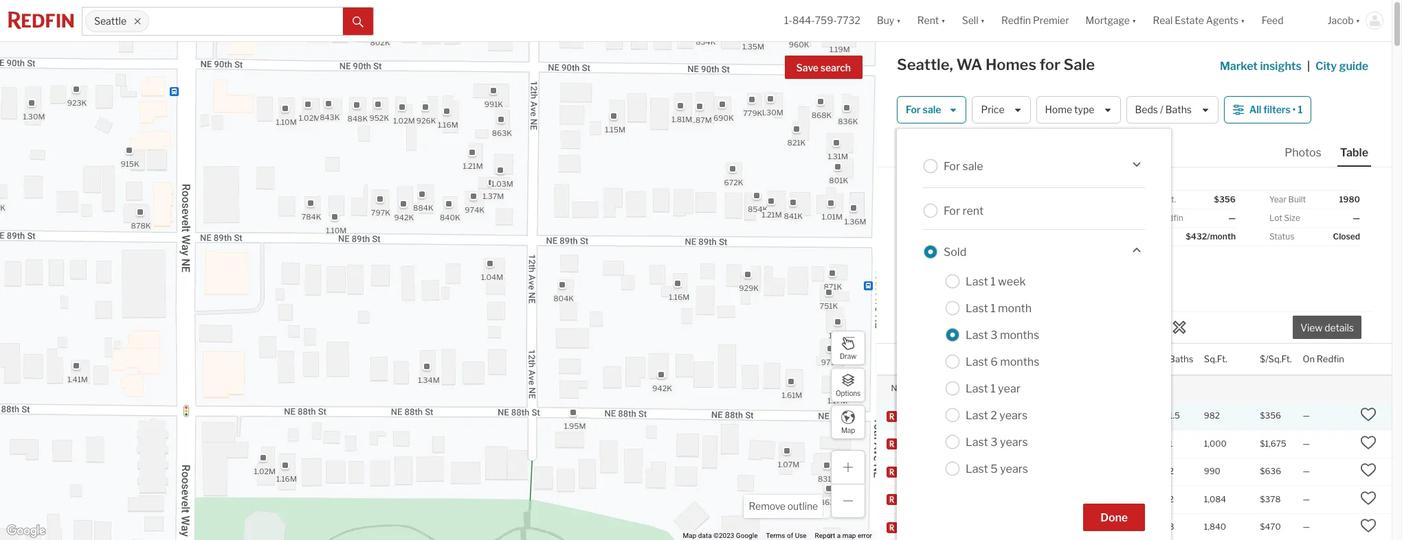 Task type: describe. For each thing, give the bounding box(es) containing it.
homes
[[921, 383, 947, 394]]

1.21m for 1.21m 1.37m
[[463, 161, 483, 171]]

sold inside 6333 lake washington blvd ne #101 listed by: redfin sold by: real estate collection
[[960, 446, 974, 455]]

table
[[1340, 146, 1369, 159]]

1 vertical spatial $356
[[1260, 411, 1281, 422]]

mortgage ▾ button
[[1086, 0, 1137, 41]]

/
[[1160, 104, 1164, 116]]

1.21m for 1.21m
[[762, 210, 782, 220]]

1.35m
[[742, 42, 764, 52]]

redfin premier
[[1001, 15, 1069, 26]]

details
[[1325, 323, 1354, 334]]

of
[[787, 533, 793, 540]]

nearby homes that match your criteria
[[891, 383, 1039, 394]]

real inside 6333 lake washington blvd ne #101 listed by: redfin sold by: real estate collection
[[986, 446, 1000, 455]]

871k
[[823, 283, 842, 292]]

last for last 2 years
[[966, 409, 988, 422]]

0 horizontal spatial 1.02m
[[254, 467, 275, 477]]

buy ▾ button
[[877, 0, 901, 41]]

923k
[[67, 98, 86, 108]]

map button
[[831, 406, 865, 440]]

real estate agents ▾ link
[[1153, 0, 1245, 41]]

2 vertical spatial 1.10m
[[326, 226, 346, 236]]

last 2 years
[[966, 409, 1028, 422]]

puget
[[934, 406, 957, 416]]

982
[[1204, 411, 1220, 422]]

0 vertical spatial 942k
[[394, 213, 414, 223]]

insights
[[1260, 60, 1302, 73]]

1100
[[906, 462, 925, 472]]

submit search image
[[353, 16, 364, 27]]

seattle
[[94, 15, 127, 27]]

▾ for rent ▾
[[941, 15, 946, 26]]

rent ▾ button
[[909, 0, 954, 41]]

by: down 6333 lake washington blvd ne #101 "link"
[[975, 446, 985, 455]]

beds / baths
[[1135, 104, 1192, 116]]

1.21m 1.37m
[[463, 161, 504, 201]]

baths inside button
[[1166, 104, 1192, 116]]

979k
[[821, 358, 841, 368]]

1 vertical spatial 1.10m
[[276, 118, 296, 127]]

remove
[[749, 501, 786, 513]]

for sale inside dialog
[[944, 160, 983, 173]]

last for last 3 months
[[966, 329, 988, 342]]

last 5 years
[[966, 463, 1028, 476]]

1 horizontal spatial 1.30m
[[761, 108, 783, 117]]

1 for year
[[991, 383, 996, 396]]

search
[[821, 62, 851, 74]]

$378
[[1260, 495, 1281, 505]]

city
[[1316, 60, 1337, 73]]

2 horizontal spatial 1.02m
[[393, 116, 415, 126]]

sq.ft.
[[1204, 354, 1227, 365]]

map region
[[0, 0, 883, 541]]

use
[[795, 533, 807, 540]]

690k
[[713, 114, 734, 123]]

hill for capitol hill
[[1020, 467, 1031, 477]]

mortgage ▾
[[1086, 15, 1137, 26]]

feed
[[1262, 15, 1284, 26]]

1.36m
[[844, 217, 866, 227]]

1 vertical spatial 942k
[[652, 384, 672, 394]]

last for last 3 years
[[966, 436, 988, 449]]

s
[[927, 406, 932, 416]]

884k
[[413, 203, 433, 213]]

▾ for jacob ▾
[[1356, 15, 1360, 26]]

sale inside dialog
[[963, 160, 983, 173]]

0 horizontal spatial $356
[[1214, 195, 1236, 205]]

estate inside dropdown button
[[1175, 15, 1204, 26]]

868k
[[811, 111, 832, 120]]

952k
[[369, 114, 389, 123]]

photo of 1315 s puget dr unit c-38, renton, wa 98055 image
[[897, 168, 1134, 344]]

washington
[[950, 434, 996, 444]]

price button
[[972, 96, 1031, 124]]

google
[[736, 533, 758, 540]]

real inside 1315 s puget dr unit c-38 listed by: redfin sold by: windermere real estate/east
[[1028, 419, 1042, 427]]

terms
[[766, 533, 785, 540]]

mortgage ▾ button
[[1077, 0, 1145, 41]]

— right '$470'
[[1303, 523, 1310, 533]]

— right $1,675
[[1303, 439, 1310, 449]]

month
[[998, 302, 1032, 315]]

home
[[1045, 104, 1072, 116]]

home type
[[1045, 104, 1095, 116]]

last 1 year
[[966, 383, 1021, 396]]

done button
[[1083, 505, 1145, 532]]

sold inside 1315 s puget dr unit c-38 listed by: redfin sold by: windermere real estate/east
[[960, 419, 974, 427]]

1 favorite this home image from the top
[[1360, 407, 1377, 424]]

— right $636
[[1303, 467, 1310, 477]]

by: down s in the right of the page
[[928, 419, 937, 427]]

remove seattle image
[[133, 17, 141, 25]]

years for last 3 years
[[1000, 436, 1028, 449]]

all
[[1249, 104, 1262, 116]]

801k
[[829, 176, 848, 185]]

last for last 6 months
[[966, 356, 988, 369]]

favorite this home image for $378
[[1360, 491, 1377, 507]]

▾ for sell ▾
[[981, 15, 985, 26]]

926k
[[416, 116, 436, 125]]

favorite this home image for $636
[[1360, 463, 1377, 479]]

nearby
[[891, 383, 919, 394]]

rent ▾
[[917, 15, 946, 26]]

real estate agents ▾
[[1153, 15, 1245, 26]]

lot
[[1270, 213, 1283, 223]]

last for last 1 week
[[966, 275, 988, 288]]

rent ▾ button
[[917, 0, 946, 41]]

0 vertical spatial 1.10m
[[307, 34, 328, 44]]

that
[[949, 383, 965, 394]]

real inside real estate agents ▾ link
[[1153, 15, 1173, 26]]

terms of use link
[[766, 533, 807, 540]]

1 for week
[[991, 275, 996, 288]]

1 vertical spatial on redfin
[[1303, 354, 1344, 365]]

by: down unit
[[975, 419, 985, 427]]

redfin premier button
[[993, 0, 1077, 41]]

seattle,
[[897, 56, 953, 74]]

for sale inside button
[[906, 104, 941, 116]]

1100 e harrison st #201 link
[[906, 462, 998, 473]]

last for last 5 years
[[966, 463, 988, 476]]

jacob ▾
[[1328, 15, 1360, 26]]

previous button image
[[910, 245, 924, 259]]

$1,675
[[1260, 439, 1287, 449]]

sell ▾
[[962, 15, 985, 26]]

6
[[991, 356, 998, 369]]

save search
[[796, 62, 851, 74]]

map for map data ©2023 google
[[683, 533, 697, 540]]

wa
[[956, 56, 982, 74]]

market insights | city guide
[[1220, 60, 1369, 73]]

years for last 2 years
[[1000, 409, 1028, 422]]

year
[[1270, 195, 1287, 205]]

4
[[1134, 523, 1139, 533]]

last 3 years
[[966, 436, 1028, 449]]

redfin inside 6333 lake washington blvd ne #101 listed by: redfin sold by: real estate collection
[[939, 446, 960, 455]]

by: down e at the bottom
[[928, 474, 937, 483]]

sold inside dialog
[[944, 246, 967, 259]]

1.07m
[[778, 461, 799, 470]]

for rent
[[944, 204, 984, 218]]

$/sq.ft. button
[[1260, 344, 1292, 375]]

save search button
[[785, 56, 863, 79]]

$410,000
[[1054, 495, 1092, 505]]

2 vertical spatial 3
[[1169, 523, 1174, 533]]

6333
[[906, 434, 928, 444]]

843k
[[319, 113, 339, 122]]

last 1 month
[[966, 302, 1032, 315]]

view details
[[1301, 323, 1354, 334]]

remove outline button
[[744, 496, 823, 519]]

779k
[[743, 109, 762, 118]]

price
[[981, 104, 1005, 116]]

blvd
[[998, 434, 1015, 444]]

a
[[837, 533, 841, 540]]

favorite this home image for $1,675
[[1360, 435, 1377, 452]]

sold inside the "1100 e harrison st #201 listed by: redfin sold by: redfin"
[[960, 474, 974, 483]]

last for last 1 month
[[966, 302, 988, 315]]

market insights link
[[1220, 45, 1302, 75]]



Task type: vqa. For each thing, say whether or not it's contained in the screenshot.
More
no



Task type: locate. For each thing, give the bounding box(es) containing it.
0 horizontal spatial 1.30m
[[23, 112, 45, 122]]

for inside for sale button
[[906, 104, 921, 116]]

type
[[1074, 104, 1095, 116]]

0 horizontal spatial map
[[683, 533, 697, 540]]

sale inside button
[[923, 104, 941, 116]]

$/sq.
[[1145, 195, 1165, 205]]

0 horizontal spatial 942k
[[394, 213, 414, 223]]

0 vertical spatial hill
[[1022, 411, 1034, 422]]

years
[[1000, 409, 1028, 422], [1000, 436, 1028, 449], [1000, 463, 1028, 476]]

0 horizontal spatial on redfin
[[1145, 213, 1183, 223]]

redfin down view details
[[1317, 354, 1344, 365]]

0 vertical spatial $356
[[1214, 195, 1236, 205]]

— down 1980
[[1353, 213, 1360, 223]]

months for last 3 months
[[1000, 329, 1039, 342]]

5 ▾ from the left
[[1241, 15, 1245, 26]]

photos
[[1285, 146, 1322, 159]]

listed
[[906, 419, 926, 427], [906, 446, 926, 455], [906, 474, 926, 483]]

size
[[1284, 213, 1300, 223]]

real up '#101'
[[1028, 419, 1042, 427]]

by: down lake
[[928, 446, 937, 455]]

baths right /
[[1166, 104, 1192, 116]]

options
[[836, 389, 861, 398]]

1315 s puget dr unit c-38 listed by: redfin sold by: windermere real estate/east
[[906, 406, 1081, 427]]

1 vertical spatial real
[[1028, 419, 1042, 427]]

x-out this home image
[[1171, 319, 1188, 336]]

redfin inside 1315 s puget dr unit c-38 listed by: redfin sold by: windermere real estate/east
[[939, 419, 960, 427]]

7 last from the top
[[966, 436, 988, 449]]

listed down 6333
[[906, 446, 926, 455]]

3 favorite this home image from the top
[[1360, 463, 1377, 479]]

2
[[991, 409, 997, 422], [1169, 467, 1174, 477], [1134, 495, 1139, 505], [1169, 495, 1174, 505]]

$636
[[1260, 467, 1281, 477]]

1 horizontal spatial 942k
[[652, 384, 672, 394]]

0 vertical spatial on
[[1145, 213, 1156, 223]]

favorite this home image
[[1360, 407, 1377, 424], [1360, 435, 1377, 452], [1360, 463, 1377, 479], [1360, 491, 1377, 507]]

▾ right jacob
[[1356, 15, 1360, 26]]

▾ right the agents
[[1241, 15, 1245, 26]]

4 last from the top
[[966, 356, 988, 369]]

for sale down seattle,
[[906, 104, 941, 116]]

3 for years
[[991, 436, 998, 449]]

854k
[[747, 205, 768, 215]]

0 horizontal spatial estate
[[1002, 446, 1023, 455]]

listed inside 1315 s puget dr unit c-38 listed by: redfin sold by: windermere real estate/east
[[906, 419, 926, 427]]

1.30m
[[761, 108, 783, 117], [23, 112, 45, 122]]

0 vertical spatial years
[[1000, 409, 1028, 422]]

$470
[[1260, 523, 1281, 533]]

2 vertical spatial real
[[986, 446, 1000, 455]]

1 horizontal spatial 1.21m
[[762, 210, 782, 220]]

— down 'on redfin' button
[[1303, 411, 1310, 422]]

848k
[[347, 114, 367, 123]]

for
[[906, 104, 921, 116], [944, 160, 960, 173], [944, 204, 960, 218]]

1 ▾ from the left
[[897, 15, 901, 26]]

1 horizontal spatial 1.02m
[[298, 114, 320, 123]]

map inside map button
[[841, 427, 855, 435]]

0 vertical spatial 3
[[991, 329, 998, 342]]

hill
[[1022, 411, 1034, 422], [1020, 467, 1031, 477]]

guide
[[1339, 60, 1369, 73]]

2 vertical spatial years
[[1000, 463, 1028, 476]]

878k
[[131, 221, 151, 231]]

▾ for mortgage ▾
[[1132, 15, 1137, 26]]

terms of use
[[766, 533, 807, 540]]

3 listed from the top
[[906, 474, 926, 483]]

ne
[[1017, 434, 1028, 444]]

dialog
[[897, 129, 1171, 541]]

1 horizontal spatial sale
[[963, 160, 983, 173]]

1.16m
[[437, 120, 458, 130], [669, 293, 689, 302], [829, 331, 849, 341], [276, 475, 297, 485]]

— right $378
[[1303, 495, 1310, 505]]

benson hill
[[991, 411, 1034, 422]]

1 vertical spatial 863k
[[819, 498, 840, 508]]

2 vertical spatial for
[[944, 204, 960, 218]]

1.17m
[[827, 397, 847, 407]]

0 vertical spatial for sale
[[906, 104, 941, 116]]

0 vertical spatial real
[[1153, 15, 1173, 26]]

estate/east
[[1044, 419, 1081, 427]]

on down "$/sq."
[[1145, 213, 1156, 223]]

3 for months
[[991, 329, 998, 342]]

1 vertical spatial for sale
[[944, 160, 983, 173]]

redfin down #201 in the bottom of the page
[[986, 474, 1007, 483]]

done
[[1101, 512, 1128, 525]]

estate inside 6333 lake washington blvd ne #101 listed by: redfin sold by: real estate collection
[[1002, 446, 1023, 455]]

market
[[1220, 60, 1258, 73]]

3 left the blvd
[[991, 436, 998, 449]]

beds / baths button
[[1126, 96, 1218, 124]]

5 last from the top
[[966, 383, 988, 396]]

672k
[[724, 178, 743, 188]]

view
[[1301, 323, 1323, 334]]

real estate agents ▾ button
[[1145, 0, 1253, 41]]

4 ▾ from the left
[[1132, 15, 1137, 26]]

for
[[1040, 56, 1061, 74]]

3 right 4
[[1169, 523, 1174, 533]]

windermere
[[986, 419, 1027, 427]]

#101
[[1030, 434, 1048, 444]]

favorite button image
[[1107, 171, 1131, 195]]

1 left the week
[[991, 275, 996, 288]]

3 last from the top
[[966, 329, 988, 342]]

840k
[[440, 213, 460, 223]]

1 vertical spatial 3
[[991, 436, 998, 449]]

863k down 991k
[[492, 128, 512, 138]]

1 vertical spatial sale
[[963, 160, 983, 173]]

1 vertical spatial map
[[683, 533, 697, 540]]

0 horizontal spatial 1.21m
[[463, 161, 483, 171]]

buy ▾ button
[[869, 0, 909, 41]]

0 vertical spatial 863k
[[492, 128, 512, 138]]

1 vertical spatial for
[[944, 160, 960, 173]]

863k down "831k"
[[819, 498, 840, 508]]

$356
[[1214, 195, 1236, 205], [1260, 411, 1281, 422]]

1 vertical spatial baths
[[1169, 354, 1193, 365]]

redfin down ft.
[[1158, 213, 1183, 223]]

▾ right the sell
[[981, 15, 985, 26]]

0 vertical spatial sale
[[923, 104, 941, 116]]

0 horizontal spatial 863k
[[492, 128, 512, 138]]

0 horizontal spatial real
[[986, 446, 1000, 455]]

2 favorite this home image from the top
[[1360, 435, 1377, 452]]

0 vertical spatial map
[[841, 427, 855, 435]]

1100 e harrison st #201 listed by: redfin sold by: redfin
[[906, 462, 1007, 483]]

4 favorite this home image from the top
[[1360, 491, 1377, 507]]

2 horizontal spatial real
[[1153, 15, 1173, 26]]

unit
[[970, 406, 985, 416]]

redfin
[[1001, 15, 1031, 26], [1158, 213, 1183, 223], [1317, 354, 1344, 365], [939, 419, 960, 427], [939, 446, 960, 455], [939, 474, 960, 483], [986, 474, 1007, 483]]

6333 lake washington blvd ne #101 listed by: redfin sold by: real estate collection
[[906, 434, 1057, 455]]

by: down st
[[975, 474, 985, 483]]

sold down 'dr'
[[960, 419, 974, 427]]

baths
[[1166, 104, 1192, 116], [1169, 354, 1193, 365]]

lake
[[930, 434, 948, 444]]

on redfin down $/sq. ft.
[[1145, 213, 1183, 223]]

remove outline
[[749, 501, 818, 513]]

1 horizontal spatial for sale
[[944, 160, 983, 173]]

1 for month
[[991, 302, 996, 315]]

redfin left premier
[[1001, 15, 1031, 26]]

▾ right 'rent'
[[941, 15, 946, 26]]

favorite this home image
[[1360, 519, 1377, 535]]

0 vertical spatial estate
[[1175, 15, 1204, 26]]

months for last 6 months
[[1000, 356, 1040, 369]]

1 listed from the top
[[906, 419, 926, 427]]

estate down the blvd
[[1002, 446, 1023, 455]]

on redfin button
[[1303, 344, 1344, 375]]

6 last from the top
[[966, 409, 988, 422]]

1,000
[[1204, 439, 1227, 449]]

map down 1.17m
[[841, 427, 855, 435]]

— up $432/month
[[1228, 213, 1236, 223]]

▾ right buy
[[897, 15, 901, 26]]

797k
[[371, 208, 390, 218]]

feed button
[[1253, 0, 1319, 41]]

2 ▾ from the left
[[941, 15, 946, 26]]

sold
[[944, 246, 967, 259], [960, 419, 974, 427], [960, 446, 974, 455], [960, 474, 974, 483]]

0 vertical spatial 1.21m
[[463, 161, 483, 171]]

0 vertical spatial on redfin
[[1145, 213, 1183, 223]]

baths down x-out this home image
[[1169, 354, 1193, 365]]

1 vertical spatial months
[[1000, 356, 1040, 369]]

on inside button
[[1303, 354, 1315, 365]]

1 left month
[[991, 302, 996, 315]]

dialog containing for sale
[[897, 129, 1171, 541]]

all filters • 1
[[1249, 104, 1303, 116]]

1.21m left 841k
[[762, 210, 782, 220]]

1 horizontal spatial on
[[1303, 354, 1315, 365]]

all filters • 1 button
[[1224, 96, 1312, 124]]

map for map
[[841, 427, 855, 435]]

2 vertical spatial listed
[[906, 474, 926, 483]]

1 horizontal spatial on redfin
[[1303, 354, 1344, 365]]

3 up 6
[[991, 329, 998, 342]]

baths button
[[1169, 344, 1193, 375]]

$356 up $1,675
[[1260, 411, 1281, 422]]

on down view
[[1303, 354, 1315, 365]]

1 vertical spatial on
[[1303, 354, 1315, 365]]

status
[[1270, 232, 1295, 242]]

for sale up for rent
[[944, 160, 983, 173]]

sale up rent
[[963, 160, 983, 173]]

1 left year
[[991, 383, 996, 396]]

google image
[[3, 523, 49, 541]]

None search field
[[149, 8, 343, 35]]

0 vertical spatial baths
[[1166, 104, 1192, 116]]

1 vertical spatial listed
[[906, 446, 926, 455]]

seattle, wa homes for sale
[[897, 56, 1095, 74]]

on redfin down view details
[[1303, 354, 1344, 365]]

1 horizontal spatial $356
[[1260, 411, 1281, 422]]

2 listed from the top
[[906, 446, 926, 455]]

months up location
[[1000, 329, 1039, 342]]

redfin down lake
[[939, 446, 960, 455]]

$356 up $432/month
[[1214, 195, 1236, 205]]

sold right previous button icon
[[944, 246, 967, 259]]

1 last from the top
[[966, 275, 988, 288]]

3 ▾ from the left
[[981, 15, 985, 26]]

criteria
[[1012, 383, 1039, 394]]

1 vertical spatial years
[[1000, 436, 1028, 449]]

location
[[991, 354, 1027, 365]]

closed
[[1333, 232, 1360, 242]]

974k
[[465, 205, 484, 215]]

1.61m
[[782, 391, 802, 401]]

1 vertical spatial 1.21m
[[762, 210, 782, 220]]

2 last from the top
[[966, 302, 988, 315]]

sold down the washington
[[960, 446, 974, 455]]

listed down 1100
[[906, 474, 926, 483]]

1 horizontal spatial map
[[841, 427, 855, 435]]

0 vertical spatial listed
[[906, 419, 926, 427]]

redfin down puget
[[939, 419, 960, 427]]

1 horizontal spatial real
[[1028, 419, 1042, 427]]

hill for benson hill
[[1022, 411, 1034, 422]]

for down seattle,
[[906, 104, 921, 116]]

hill right benson
[[1022, 411, 1034, 422]]

0 vertical spatial for
[[906, 104, 921, 116]]

estate left the agents
[[1175, 15, 1204, 26]]

1 vertical spatial hill
[[1020, 467, 1031, 477]]

listed inside 6333 lake washington blvd ne #101 listed by: redfin sold by: real estate collection
[[906, 446, 926, 455]]

table button
[[1337, 146, 1371, 167]]

1.21m up 1.37m at top left
[[463, 161, 483, 171]]

last for last 1 year
[[966, 383, 988, 396]]

sell ▾ button
[[954, 0, 993, 41]]

redfin down 1100 e harrison st #201 link
[[939, 474, 960, 483]]

for up for rent
[[944, 160, 960, 173]]

on redfin
[[1145, 213, 1183, 223], [1303, 354, 1344, 365]]

favorite button checkbox
[[1107, 171, 1131, 195]]

options button
[[831, 368, 865, 403]]

1.31m
[[828, 152, 848, 162]]

1.04m
[[481, 273, 503, 282]]

1 right the •
[[1298, 104, 1303, 116]]

years for last 5 years
[[1000, 463, 1028, 476]]

sold down st
[[960, 474, 974, 483]]

6 ▾ from the left
[[1356, 15, 1360, 26]]

save
[[796, 62, 819, 74]]

on
[[1145, 213, 1156, 223], [1303, 354, 1315, 365]]

0 vertical spatial months
[[1000, 329, 1039, 342]]

st
[[969, 462, 977, 472]]

real right "mortgage ▾"
[[1153, 15, 1173, 26]]

0 horizontal spatial on
[[1145, 213, 1156, 223]]

▾ for buy ▾
[[897, 15, 901, 26]]

hill right capitol
[[1020, 467, 1031, 477]]

1980
[[1339, 195, 1360, 205]]

ft.
[[1167, 195, 1176, 205]]

for left rent
[[944, 204, 960, 218]]

834k
[[695, 37, 716, 47]]

map left data
[[683, 533, 697, 540]]

1 down 1.5
[[1169, 439, 1173, 449]]

0 horizontal spatial sale
[[923, 104, 941, 116]]

1 horizontal spatial 863k
[[819, 498, 840, 508]]

1 horizontal spatial estate
[[1175, 15, 1204, 26]]

▾ right mortgage
[[1132, 15, 1137, 26]]

1 vertical spatial estate
[[1002, 446, 1023, 455]]

915k
[[120, 159, 139, 169]]

listed down 1315
[[906, 419, 926, 427]]

0 horizontal spatial for sale
[[906, 104, 941, 116]]

report
[[815, 533, 835, 540]]

listed inside the "1100 e harrison st #201 listed by: redfin sold by: redfin"
[[906, 474, 926, 483]]

1 inside button
[[1298, 104, 1303, 116]]

784k
[[301, 212, 321, 222]]

sale down seattle,
[[923, 104, 941, 116]]

1.81m
[[671, 115, 692, 124]]

844-
[[792, 15, 815, 26]]

real up #201 in the bottom of the page
[[986, 446, 1000, 455]]

error
[[858, 533, 872, 540]]

last
[[966, 275, 988, 288], [966, 302, 988, 315], [966, 329, 988, 342], [966, 356, 988, 369], [966, 383, 988, 396], [966, 409, 988, 422], [966, 436, 988, 449], [966, 463, 988, 476]]

c-
[[987, 406, 996, 416]]

1-844-759-7732 link
[[784, 15, 861, 26]]

8 last from the top
[[966, 463, 988, 476]]

heading
[[904, 303, 1016, 340]]

view details button
[[1293, 316, 1362, 340]]

1.21m inside 1.21m 1.37m
[[463, 161, 483, 171]]

collection
[[1024, 446, 1057, 455]]

months right 6
[[1000, 356, 1040, 369]]



